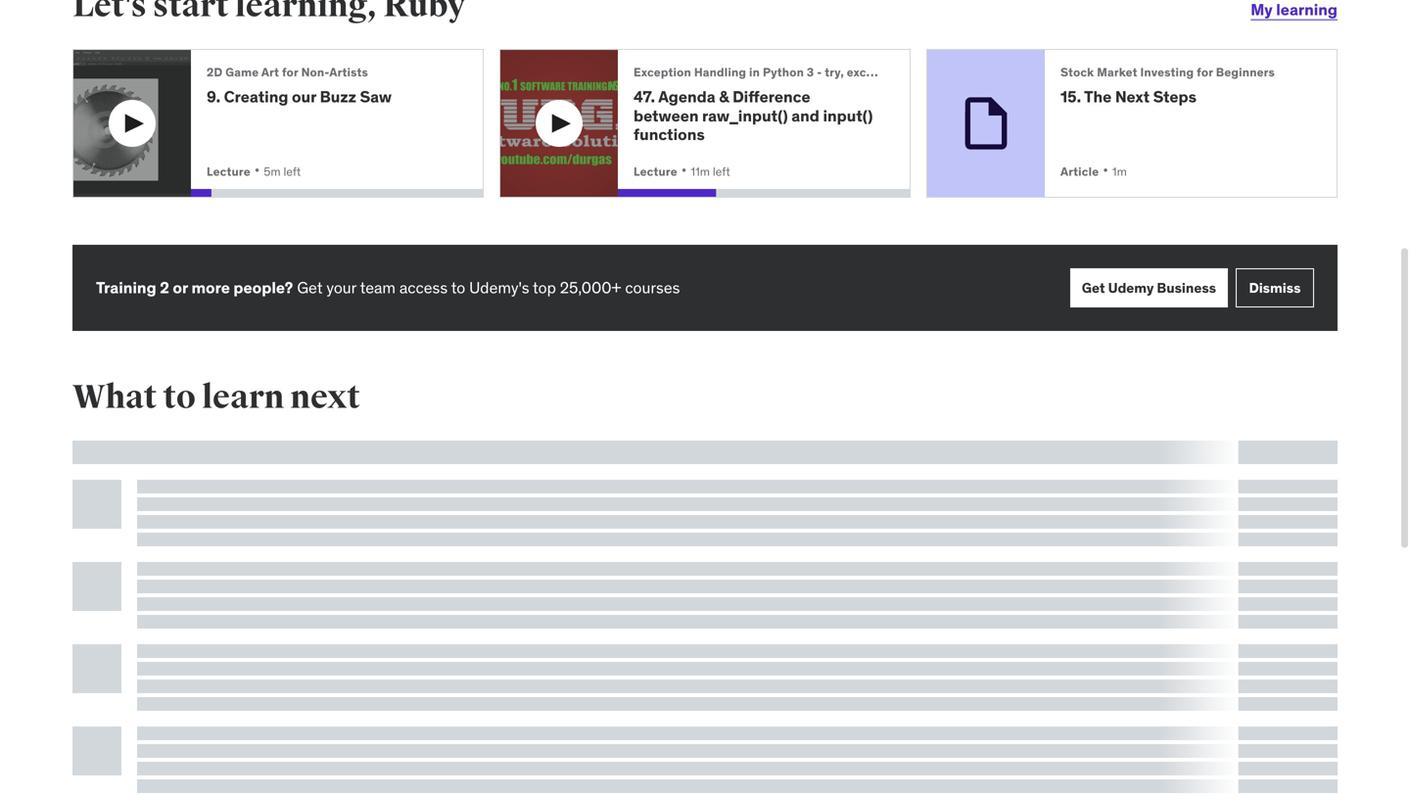 Task type: describe. For each thing, give the bounding box(es) containing it.
more
[[191, 278, 230, 298]]

art
[[261, 65, 279, 80]]

dismiss button
[[1236, 269, 1315, 308]]

-
[[817, 65, 822, 80]]

input()
[[823, 106, 873, 126]]

else,
[[892, 65, 920, 80]]

beginners
[[1217, 65, 1276, 80]]

between
[[634, 106, 699, 126]]

functions
[[634, 124, 705, 144]]

2
[[160, 278, 169, 298]]

2d
[[207, 65, 223, 80]]

lecture for 9. creating our buzz saw
[[207, 164, 251, 179]]

article
[[1061, 164, 1100, 179]]

finally
[[922, 65, 958, 80]]

left for saw
[[284, 164, 301, 179]]

top
[[533, 278, 556, 298]]

1 horizontal spatial to
[[451, 278, 466, 298]]

1m
[[1113, 164, 1127, 179]]

saw
[[360, 87, 392, 107]]

business
[[1158, 279, 1217, 297]]

our
[[292, 87, 317, 107]]

next
[[1116, 87, 1150, 107]]

get udemy business
[[1082, 279, 1217, 297]]

try,
[[825, 65, 844, 80]]

9.
[[207, 87, 221, 107]]

lecture • 11m left
[[634, 160, 731, 180]]

courses
[[625, 278, 680, 298]]

3 • from the left
[[1103, 160, 1109, 180]]

team
[[360, 278, 396, 298]]

lecture for 47. agenda & difference between raw_input() and input() functions
[[634, 164, 678, 179]]

5m
[[264, 164, 281, 179]]

the
[[1085, 87, 1112, 107]]

steps
[[1154, 87, 1197, 107]]

24% complete image
[[618, 189, 717, 197]]

1 horizontal spatial get
[[1082, 279, 1106, 297]]

in
[[750, 65, 760, 80]]

&
[[719, 87, 729, 107]]

python
[[763, 65, 804, 80]]

5% complete image
[[191, 189, 212, 197]]

for for our
[[282, 65, 299, 80]]

people?
[[234, 278, 293, 298]]

for for steps
[[1197, 65, 1214, 80]]

left for 47.
[[713, 164, 731, 179]]

agenda
[[659, 87, 716, 107]]



Task type: locate. For each thing, give the bounding box(es) containing it.
3
[[807, 65, 815, 80]]

get left your
[[297, 278, 323, 298]]

0 horizontal spatial lecture
[[207, 164, 251, 179]]

left inside lecture • 11m left
[[713, 164, 731, 179]]

25,000+
[[560, 278, 622, 298]]

what
[[73, 377, 157, 418]]

0 horizontal spatial •
[[254, 160, 260, 180]]

stock
[[1061, 65, 1095, 80]]

game
[[226, 65, 259, 80]]

1 lecture from the left
[[207, 164, 251, 179]]

your
[[327, 278, 357, 298]]

15.
[[1061, 87, 1082, 107]]

and
[[792, 106, 820, 126]]

47.
[[634, 87, 655, 107]]

1 for from the left
[[282, 65, 299, 80]]

for right "art"
[[282, 65, 299, 80]]

for
[[282, 65, 299, 80], [1197, 65, 1214, 80]]

1 vertical spatial to
[[163, 377, 196, 418]]

dismiss
[[1250, 279, 1302, 297]]

0 vertical spatial to
[[451, 278, 466, 298]]

buzz
[[320, 87, 357, 107]]

• left 5m
[[254, 160, 260, 180]]

2d game art for non-artists 9. creating our buzz saw
[[207, 65, 392, 107]]

lecture inside lecture • 11m left
[[634, 164, 678, 179]]

1 left from the left
[[284, 164, 301, 179]]

• for 9. creating our buzz saw
[[254, 160, 260, 180]]

left right 5m
[[284, 164, 301, 179]]

udemy's
[[469, 278, 530, 298]]

learn
[[202, 377, 284, 418]]

get left udemy
[[1082, 279, 1106, 297]]

for up 15. the next steps "link"
[[1197, 65, 1214, 80]]

1 • from the left
[[254, 160, 260, 180]]

0 horizontal spatial for
[[282, 65, 299, 80]]

access
[[400, 278, 448, 298]]

2 lecture from the left
[[634, 164, 678, 179]]

lecture
[[207, 164, 251, 179], [634, 164, 678, 179]]

artists
[[330, 65, 368, 80]]

get udemy business link
[[1071, 269, 1229, 308]]

investing
[[1141, 65, 1195, 80]]

15. the next steps link
[[1061, 87, 1306, 107]]

market
[[1098, 65, 1138, 80]]

0 horizontal spatial left
[[284, 164, 301, 179]]

2 • from the left
[[682, 160, 687, 180]]

11m
[[691, 164, 710, 179]]

to
[[451, 278, 466, 298], [163, 377, 196, 418]]

0 horizontal spatial get
[[297, 278, 323, 298]]

left inside lecture • 5m left
[[284, 164, 301, 179]]

exception handling in python 3 - try, except, else, finally 47. agenda & difference between raw_input() and input() functions
[[634, 65, 958, 144]]

lecture inside lecture • 5m left
[[207, 164, 251, 179]]

• left 11m
[[682, 160, 687, 180]]

• for 47. agenda & difference between raw_input() and input() functions
[[682, 160, 687, 180]]

1 horizontal spatial for
[[1197, 65, 1214, 80]]

2 for from the left
[[1197, 65, 1214, 80]]

stock market investing for beginners 15. the next steps
[[1061, 65, 1276, 107]]

2 left from the left
[[713, 164, 731, 179]]

training 2 or more people? get your team access to udemy's top 25,000+ courses
[[96, 278, 680, 298]]

lecture • 5m left
[[207, 160, 301, 180]]

what to learn next
[[73, 377, 360, 418]]

difference
[[733, 87, 811, 107]]

lecture up '5% complete' icon
[[207, 164, 251, 179]]

exception
[[634, 65, 692, 80]]

2 horizontal spatial •
[[1103, 160, 1109, 180]]

except,
[[847, 65, 890, 80]]

0 horizontal spatial to
[[163, 377, 196, 418]]

to right "access"
[[451, 278, 466, 298]]

udemy
[[1109, 279, 1154, 297]]

left right 11m
[[713, 164, 731, 179]]

47. agenda & difference between raw_input() and input() functions link
[[634, 87, 879, 144]]

• left 1m
[[1103, 160, 1109, 180]]

1 horizontal spatial •
[[682, 160, 687, 180]]

lecture up 24% complete 'image'
[[634, 164, 678, 179]]

1 horizontal spatial left
[[713, 164, 731, 179]]

creating
[[224, 87, 288, 107]]

non-
[[301, 65, 330, 80]]

9. creating our buzz saw link
[[207, 87, 452, 107]]

training
[[96, 278, 156, 298]]

for inside stock market investing for beginners 15. the next steps
[[1197, 65, 1214, 80]]

article • 1m
[[1061, 160, 1127, 180]]

to left learn
[[163, 377, 196, 418]]

or
[[173, 278, 188, 298]]

handling
[[694, 65, 747, 80]]

left
[[284, 164, 301, 179], [713, 164, 731, 179]]

next
[[290, 377, 360, 418]]

1 horizontal spatial lecture
[[634, 164, 678, 179]]

raw_input()
[[703, 106, 788, 126]]

get
[[297, 278, 323, 298], [1082, 279, 1106, 297]]

for inside 2d game art for non-artists 9. creating our buzz saw
[[282, 65, 299, 80]]

•
[[254, 160, 260, 180], [682, 160, 687, 180], [1103, 160, 1109, 180]]



Task type: vqa. For each thing, say whether or not it's contained in the screenshot.
'our'
yes



